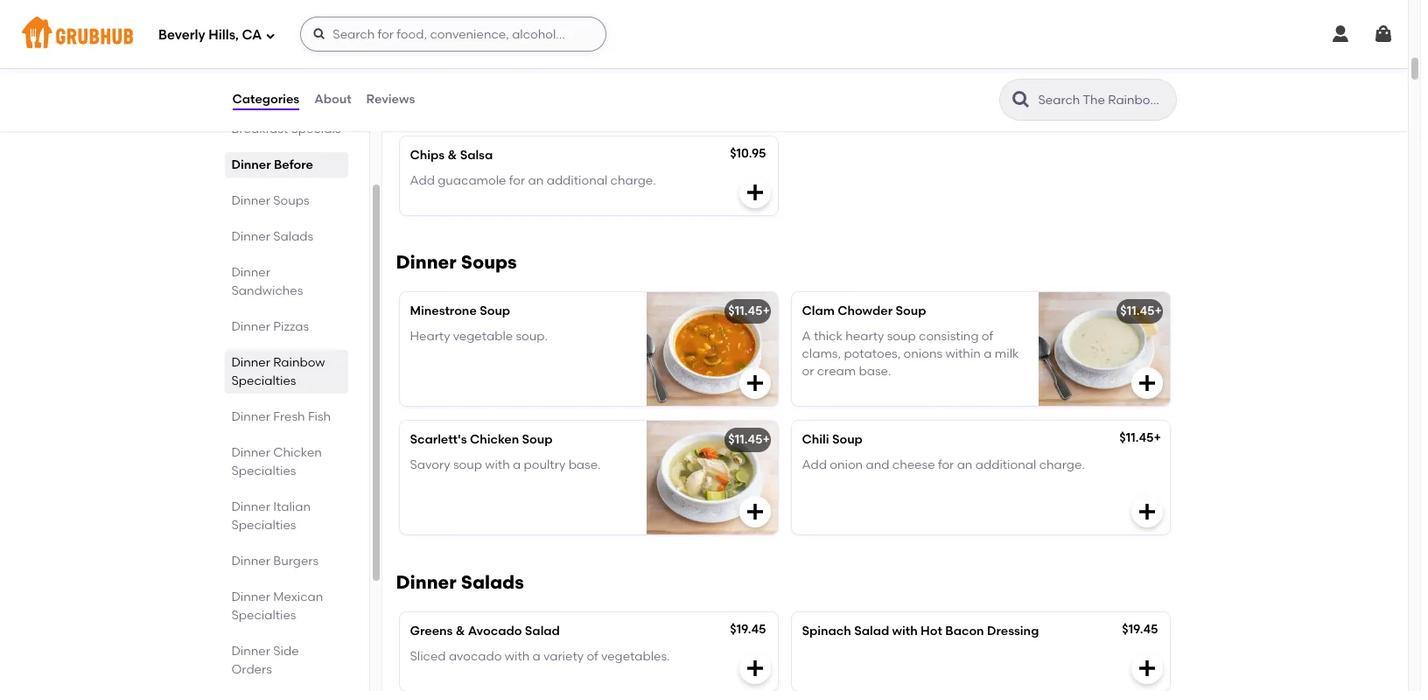 Task type: locate. For each thing, give the bounding box(es) containing it.
1 horizontal spatial soups
[[461, 252, 517, 273]]

base. inside a thick hearty soup consisting of clams, potatoes, onions within a milk or cream base.
[[859, 364, 892, 379]]

1 vertical spatial an
[[957, 457, 973, 472]]

salads down dinner soups tab
[[273, 229, 314, 244]]

2 specialties from the top
[[232, 464, 296, 479]]

dinner inside dinner chicken specialties
[[232, 446, 270, 460]]

orders
[[232, 663, 272, 678]]

2 $19.45 from the left
[[1123, 623, 1159, 638]]

salad right spinach
[[855, 624, 890, 639]]

of for consisting
[[982, 329, 994, 344]]

with for salad
[[893, 624, 918, 639]]

a for of
[[533, 649, 541, 664]]

2 salad from the left
[[855, 624, 890, 639]]

fried zucchini
[[410, 55, 495, 69]]

1 vertical spatial &
[[456, 624, 465, 639]]

specialties down mexican
[[232, 608, 296, 623]]

chips & salsa
[[410, 148, 493, 163]]

$16.45
[[730, 53, 766, 68]]

base. down potatoes, on the bottom right of page
[[859, 364, 892, 379]]

breakfast
[[232, 122, 288, 137]]

with down scarlett's chicken soup
[[485, 457, 510, 472]]

& up avocado at the bottom left of page
[[456, 624, 465, 639]]

with down avocado
[[505, 649, 530, 664]]

svg image
[[266, 30, 276, 41], [1137, 89, 1158, 110], [745, 182, 766, 203], [745, 502, 766, 523], [1137, 659, 1158, 680]]

dinner inside 'tab'
[[232, 158, 271, 172]]

1 vertical spatial charge.
[[1040, 457, 1085, 472]]

soup
[[480, 304, 510, 319], [896, 304, 927, 319], [522, 433, 553, 448], [832, 433, 863, 448]]

an right cheese
[[957, 457, 973, 472]]

+ for a thick hearty soup consisting of clams, potatoes, onions within a milk or cream base.
[[1155, 304, 1162, 319]]

dinner soups down the dinner before
[[232, 193, 310, 208]]

& left salsa
[[448, 148, 457, 163]]

spicy.
[[882, 83, 915, 98]]

1 horizontal spatial a
[[533, 649, 541, 664]]

sliced avocado with a variety of vegetables.
[[410, 649, 670, 664]]

chips
[[410, 148, 445, 163]]

reviews button
[[366, 68, 416, 131]]

dinner salads inside dinner salads tab
[[232, 229, 314, 244]]

rainbow
[[273, 355, 325, 370]]

0 vertical spatial dinner soups
[[232, 193, 310, 208]]

svg image for add guacamole for an additional charge.
[[745, 182, 766, 203]]

dinner left burgers
[[232, 554, 270, 569]]

a
[[984, 347, 992, 361], [513, 457, 521, 472], [533, 649, 541, 664]]

savory soup with a poultry base.
[[410, 457, 601, 472]]

salads up avocado
[[461, 572, 524, 594]]

mexican
[[273, 590, 323, 605]]

specialties inside dinner mexican specialties
[[232, 608, 296, 623]]

0 horizontal spatial soups
[[273, 193, 310, 208]]

avocado
[[468, 624, 522, 639]]

specialties up italian
[[232, 464, 296, 479]]

$11.45 +
[[729, 304, 770, 319], [1121, 304, 1162, 319], [1120, 431, 1162, 446], [729, 433, 770, 448]]

$11.45 + for a thick hearty soup consisting of clams, potatoes, onions within a milk or cream base.
[[1121, 304, 1162, 319]]

chicken for scarlett's chicken soup
[[470, 433, 519, 448]]

for
[[509, 173, 525, 188], [938, 457, 954, 472]]

0 vertical spatial a
[[984, 347, 992, 361]]

add for add guacamole for an additional charge.
[[410, 173, 435, 188]]

dinner before tab
[[232, 156, 341, 174]]

dinner fresh fish
[[232, 410, 331, 425]]

1 vertical spatial add
[[802, 457, 827, 472]]

$10.95
[[730, 146, 766, 161]]

chicken inside dinner chicken specialties
[[273, 446, 322, 460]]

1 vertical spatial additional
[[976, 457, 1037, 472]]

dinner down the dinner before
[[232, 193, 270, 208]]

2 vertical spatial a
[[533, 649, 541, 664]]

chili
[[802, 433, 830, 448]]

add for add onion and cheese for an additional charge.
[[802, 457, 827, 472]]

dinner soups tab
[[232, 192, 341, 210]]

0 horizontal spatial or
[[802, 364, 814, 379]]

0 horizontal spatial additional
[[547, 173, 608, 188]]

clam chowder soup
[[802, 304, 927, 319]]

of right variety
[[587, 649, 599, 664]]

dinner for dinner chicken specialties tab
[[232, 446, 270, 460]]

1 vertical spatial a
[[513, 457, 521, 472]]

chili soup
[[802, 433, 863, 448]]

within
[[946, 347, 981, 361]]

+
[[763, 304, 770, 319], [1155, 304, 1162, 319], [1154, 431, 1162, 446], [763, 433, 770, 448]]

1 $19.45 from the left
[[730, 623, 766, 638]]

specialties inside dinner italian specialties
[[232, 518, 296, 533]]

charge.
[[611, 173, 656, 188], [1040, 457, 1085, 472]]

0 horizontal spatial an
[[528, 173, 544, 188]]

soup
[[887, 329, 916, 344], [453, 457, 482, 472]]

dinner chicken specialties tab
[[232, 444, 341, 481]]

dinner salads down dinner soups tab
[[232, 229, 314, 244]]

dressing
[[987, 624, 1039, 639]]

variety
[[544, 649, 584, 664]]

salads inside tab
[[273, 229, 314, 244]]

base. right poultry
[[569, 457, 601, 472]]

0 vertical spatial for
[[509, 173, 525, 188]]

dinner down breakfast
[[232, 158, 271, 172]]

dinner italian specialties
[[232, 500, 311, 533]]

categories
[[232, 92, 300, 107]]

add down chili
[[802, 457, 827, 472]]

0 horizontal spatial of
[[587, 649, 599, 664]]

1 horizontal spatial or
[[867, 83, 879, 98]]

with left hot
[[893, 624, 918, 639]]

1 vertical spatial soups
[[461, 252, 517, 273]]

salad up sliced avocado with a variety of vegetables.
[[525, 624, 560, 639]]

$11.45 for a thick hearty soup consisting of clams, potatoes, onions within a milk or cream base.
[[1121, 304, 1155, 319]]

4 specialties from the top
[[232, 608, 296, 623]]

salad
[[525, 624, 560, 639], [855, 624, 890, 639]]

soup up vegetable
[[480, 304, 510, 319]]

minestrone
[[410, 304, 477, 319]]

0 vertical spatial or
[[867, 83, 879, 98]]

dinner left italian
[[232, 500, 270, 515]]

or right plain on the right of the page
[[867, 83, 879, 98]]

dinner up greens
[[396, 572, 457, 594]]

dinner down the dinner fresh fish
[[232, 446, 270, 460]]

1 vertical spatial with
[[893, 624, 918, 639]]

1 horizontal spatial base.
[[859, 364, 892, 379]]

0 vertical spatial base.
[[859, 364, 892, 379]]

0 vertical spatial soup
[[887, 329, 916, 344]]

for right cheese
[[938, 457, 954, 472]]

soup up a thick hearty soup consisting of clams, potatoes, onions within a milk or cream base.
[[896, 304, 927, 319]]

a
[[802, 329, 811, 344]]

0 horizontal spatial salads
[[273, 229, 314, 244]]

specialties down italian
[[232, 518, 296, 533]]

0 vertical spatial of
[[982, 329, 994, 344]]

0 vertical spatial charge.
[[611, 173, 656, 188]]

1 specialties from the top
[[232, 374, 296, 389]]

specialties down rainbow
[[232, 374, 296, 389]]

dinner for dinner before 'tab'
[[232, 158, 271, 172]]

chicken up savory soup with a poultry base.
[[470, 433, 519, 448]]

dinner for dinner rainbow specialties tab
[[232, 355, 270, 370]]

1 horizontal spatial dinner soups
[[396, 252, 517, 273]]

dinner for dinner burgers tab
[[232, 554, 270, 569]]

2 horizontal spatial a
[[984, 347, 992, 361]]

1 vertical spatial salads
[[461, 572, 524, 594]]

add
[[410, 173, 435, 188], [802, 457, 827, 472]]

0 horizontal spatial salad
[[525, 624, 560, 639]]

chicken
[[802, 58, 852, 73], [470, 433, 519, 448], [273, 446, 322, 460]]

3 specialties from the top
[[232, 518, 296, 533]]

0 horizontal spatial add
[[410, 173, 435, 188]]

spinach
[[802, 624, 852, 639]]

dinner down sandwiches
[[232, 320, 270, 334]]

1 horizontal spatial salads
[[461, 572, 524, 594]]

svg image inside main navigation navigation
[[266, 30, 276, 41]]

+ for hearty vegetable soup.
[[763, 304, 770, 319]]

1 horizontal spatial dinner salads
[[396, 572, 524, 594]]

dinner salads
[[232, 229, 314, 244], [396, 572, 524, 594]]

1 horizontal spatial chicken
[[470, 433, 519, 448]]

0 vertical spatial salads
[[273, 229, 314, 244]]

specialties for rainbow
[[232, 374, 296, 389]]

$11.45
[[729, 304, 763, 319], [1121, 304, 1155, 319], [1120, 431, 1154, 446], [729, 433, 763, 448]]

Search for food, convenience, alcohol... search field
[[301, 17, 607, 52]]

svg image for savory soup with a poultry base.
[[745, 502, 766, 523]]

bacon
[[946, 624, 985, 639]]

ca
[[242, 27, 262, 43]]

a left variety
[[533, 649, 541, 664]]

1 horizontal spatial salad
[[855, 624, 890, 639]]

0 vertical spatial soups
[[273, 193, 310, 208]]

dinner rainbow specialties tab
[[232, 354, 341, 390]]

or
[[867, 83, 879, 98], [802, 364, 814, 379]]

& for chips
[[448, 148, 457, 163]]

1 horizontal spatial for
[[938, 457, 954, 472]]

dinner salads tab
[[232, 228, 341, 246]]

minestrone soup
[[410, 304, 510, 319]]

0 horizontal spatial dinner salads
[[232, 229, 314, 244]]

0 vertical spatial add
[[410, 173, 435, 188]]

2 vertical spatial with
[[505, 649, 530, 664]]

dinner soups up minestrone soup on the left of the page
[[396, 252, 517, 273]]

greens
[[410, 624, 453, 639]]

onion
[[830, 457, 863, 472]]

1 horizontal spatial an
[[957, 457, 973, 472]]

dinner salads up greens & avocado salad on the bottom
[[396, 572, 524, 594]]

dinner
[[232, 158, 271, 172], [232, 193, 270, 208], [232, 229, 270, 244], [396, 252, 457, 273], [232, 265, 270, 280], [232, 320, 270, 334], [232, 355, 270, 370], [232, 410, 270, 425], [232, 446, 270, 460], [232, 500, 270, 515], [232, 554, 270, 569], [396, 572, 457, 594], [232, 590, 270, 605], [232, 644, 270, 659]]

svg image for bbq, plain or spicy.
[[1137, 89, 1158, 110]]

0 horizontal spatial $19.45
[[730, 623, 766, 638]]

soup down scarlett's chicken soup
[[453, 457, 482, 472]]

for right guacamole
[[509, 173, 525, 188]]

about
[[314, 92, 352, 107]]

dinner soups
[[232, 193, 310, 208], [396, 252, 517, 273]]

of right consisting on the right top of the page
[[982, 329, 994, 344]]

1 salad from the left
[[525, 624, 560, 639]]

dinner up minestrone
[[396, 252, 457, 273]]

bbq,
[[802, 83, 831, 98]]

potatoes,
[[844, 347, 901, 361]]

1 horizontal spatial charge.
[[1040, 457, 1085, 472]]

0 horizontal spatial base.
[[569, 457, 601, 472]]

1 horizontal spatial $19.45
[[1123, 623, 1159, 638]]

dinner inside dinner italian specialties
[[232, 500, 270, 515]]

0 horizontal spatial chicken
[[273, 446, 322, 460]]

1 vertical spatial dinner salads
[[396, 572, 524, 594]]

avocado
[[449, 649, 502, 664]]

dinner up sandwiches
[[232, 265, 270, 280]]

1 vertical spatial or
[[802, 364, 814, 379]]

0 vertical spatial with
[[485, 457, 510, 472]]

specialties for chicken
[[232, 464, 296, 479]]

italian
[[273, 500, 311, 515]]

chicken down the fresh
[[273, 446, 322, 460]]

soups up minestrone soup on the left of the page
[[461, 252, 517, 273]]

add down chips
[[410, 173, 435, 188]]

svg image
[[1331, 24, 1352, 45], [1374, 24, 1395, 45], [313, 27, 327, 41], [745, 373, 766, 394], [1137, 373, 1158, 394], [1137, 502, 1158, 523], [745, 659, 766, 680]]

salsa
[[460, 148, 493, 163]]

and
[[866, 457, 890, 472]]

0 vertical spatial dinner salads
[[232, 229, 314, 244]]

clams,
[[802, 347, 841, 361]]

of inside a thick hearty soup consisting of clams, potatoes, onions within a milk or cream base.
[[982, 329, 994, 344]]

with for avocado
[[505, 649, 530, 664]]

dinner mexican specialties
[[232, 590, 323, 623]]

&
[[448, 148, 457, 163], [456, 624, 465, 639]]

dinner up dinner sandwiches on the left
[[232, 229, 270, 244]]

1 horizontal spatial of
[[982, 329, 994, 344]]

soup up onion
[[832, 433, 863, 448]]

soup up 'onions'
[[887, 329, 916, 344]]

dinner inside dinner side orders
[[232, 644, 270, 659]]

0 horizontal spatial a
[[513, 457, 521, 472]]

chicken up bbq,
[[802, 58, 852, 73]]

soup up poultry
[[522, 433, 553, 448]]

dinner mexican specialties tab
[[232, 588, 341, 625]]

1 vertical spatial of
[[587, 649, 599, 664]]

1 vertical spatial dinner soups
[[396, 252, 517, 273]]

1 horizontal spatial add
[[802, 457, 827, 472]]

a left poultry
[[513, 457, 521, 472]]

dinner up orders at the left bottom of page
[[232, 644, 270, 659]]

specialties inside the dinner rainbow specialties
[[232, 374, 296, 389]]

dinner down dinner pizzas
[[232, 355, 270, 370]]

soups down 'before'
[[273, 193, 310, 208]]

dinner pizzas tab
[[232, 318, 341, 336]]

or down clams,
[[802, 364, 814, 379]]

1 vertical spatial soup
[[453, 457, 482, 472]]

a left milk
[[984, 347, 992, 361]]

dinner inside the dinner rainbow specialties
[[232, 355, 270, 370]]

dinner left the fresh
[[232, 410, 270, 425]]

an right guacamole
[[528, 173, 544, 188]]

dinner for dinner italian specialties tab
[[232, 500, 270, 515]]

dinner inside dinner mexican specialties
[[232, 590, 270, 605]]

0 vertical spatial &
[[448, 148, 457, 163]]

specialties inside dinner chicken specialties
[[232, 464, 296, 479]]

0 horizontal spatial dinner soups
[[232, 193, 310, 208]]

consisting
[[919, 329, 979, 344]]

additional
[[547, 173, 608, 188], [976, 457, 1037, 472]]

with
[[485, 457, 510, 472], [893, 624, 918, 639], [505, 649, 530, 664]]

before
[[274, 158, 313, 172]]

Search The Rainbow Bar and Grill search field
[[1037, 92, 1171, 109]]

an
[[528, 173, 544, 188], [957, 457, 973, 472]]

soups
[[273, 193, 310, 208], [461, 252, 517, 273]]

dinner inside tab
[[232, 554, 270, 569]]

or inside a thick hearty soup consisting of clams, potatoes, onions within a milk or cream base.
[[802, 364, 814, 379]]

dinner down dinner burgers on the bottom left
[[232, 590, 270, 605]]

dinner inside dinner sandwiches
[[232, 265, 270, 280]]

1 horizontal spatial soup
[[887, 329, 916, 344]]

dinner for dinner soups tab
[[232, 193, 270, 208]]



Task type: describe. For each thing, give the bounding box(es) containing it.
guacamole
[[438, 173, 506, 188]]

specialties for italian
[[232, 518, 296, 533]]

about button
[[314, 68, 352, 131]]

$17.95
[[1125, 53, 1159, 68]]

greens & avocado salad
[[410, 624, 560, 639]]

sliced
[[410, 649, 446, 664]]

a for base.
[[513, 457, 521, 472]]

breakfast specials tab
[[232, 120, 341, 138]]

hot
[[921, 624, 943, 639]]

0 vertical spatial an
[[528, 173, 544, 188]]

soup inside a thick hearty soup consisting of clams, potatoes, onions within a milk or cream base.
[[887, 329, 916, 344]]

cream
[[817, 364, 856, 379]]

clam chowder soup image
[[1039, 293, 1170, 406]]

main navigation navigation
[[0, 0, 1409, 68]]

dinner sandwiches tab
[[232, 264, 341, 300]]

& for greens
[[456, 624, 465, 639]]

reviews
[[366, 92, 415, 107]]

dinner side orders tab
[[232, 643, 341, 679]]

dinner burgers
[[232, 554, 319, 569]]

dinner side orders
[[232, 644, 299, 678]]

soup.
[[516, 329, 548, 344]]

$11.45 + for hearty vegetable soup.
[[729, 304, 770, 319]]

spinach salad with hot bacon dressing
[[802, 624, 1039, 639]]

vegetable
[[453, 329, 513, 344]]

dinner for dinner side orders tab
[[232, 644, 270, 659]]

0 horizontal spatial soup
[[453, 457, 482, 472]]

2 horizontal spatial chicken
[[802, 58, 852, 73]]

plain
[[834, 83, 864, 98]]

clam
[[802, 304, 835, 319]]

hills,
[[209, 27, 239, 43]]

dinner chicken specialties
[[232, 446, 322, 479]]

dinner for dinner salads tab
[[232, 229, 270, 244]]

burgers
[[273, 554, 319, 569]]

search icon image
[[1011, 89, 1032, 110]]

dinner before
[[232, 158, 313, 172]]

dinner fresh fish tab
[[232, 408, 341, 426]]

0 horizontal spatial for
[[509, 173, 525, 188]]

a thick hearty soup consisting of clams, potatoes, onions within a milk or cream base.
[[802, 329, 1019, 379]]

side
[[273, 644, 299, 659]]

savory
[[410, 457, 450, 472]]

dinner for dinner pizzas tab
[[232, 320, 270, 334]]

dinner soups inside tab
[[232, 193, 310, 208]]

pizzas
[[273, 320, 309, 334]]

poultry
[[524, 457, 566, 472]]

minestrone soup image
[[646, 293, 778, 406]]

$11.45 + for savory soup with a poultry base.
[[729, 433, 770, 448]]

scarlett's chicken soup
[[410, 433, 553, 448]]

chicken strips
[[802, 58, 889, 73]]

hearty
[[846, 329, 884, 344]]

dinner for the dinner sandwiches tab
[[232, 265, 270, 280]]

1 horizontal spatial additional
[[976, 457, 1037, 472]]

onions
[[904, 347, 943, 361]]

fresh
[[273, 410, 305, 425]]

scarlett's chicken soup image
[[646, 421, 778, 535]]

scarlett's
[[410, 433, 467, 448]]

add onion and cheese for an additional charge.
[[802, 457, 1085, 472]]

add guacamole for an additional charge.
[[410, 173, 656, 188]]

of for variety
[[587, 649, 599, 664]]

categories button
[[232, 68, 300, 131]]

soups inside tab
[[273, 193, 310, 208]]

$11.45 for hearty vegetable soup.
[[729, 304, 763, 319]]

dinner burgers tab
[[232, 552, 341, 571]]

fried
[[410, 55, 441, 69]]

with for soup
[[485, 457, 510, 472]]

specials
[[291, 122, 341, 137]]

chicken for dinner chicken specialties
[[273, 446, 322, 460]]

bbq, plain or spicy.
[[802, 83, 915, 98]]

chowder
[[838, 304, 893, 319]]

$11.45 for savory soup with a poultry base.
[[729, 433, 763, 448]]

zucchini
[[444, 55, 495, 69]]

beverly hills, ca
[[158, 27, 262, 43]]

dinner pizzas
[[232, 320, 309, 334]]

vegetables.
[[601, 649, 670, 664]]

dinner for dinner fresh fish tab
[[232, 410, 270, 425]]

+ for savory soup with a poultry base.
[[763, 433, 770, 448]]

strips
[[855, 58, 889, 73]]

1 vertical spatial for
[[938, 457, 954, 472]]

hearty vegetable soup.
[[410, 329, 548, 344]]

milk
[[995, 347, 1019, 361]]

breakfast specials
[[232, 122, 341, 137]]

cheese
[[893, 457, 935, 472]]

sandwiches
[[232, 284, 303, 299]]

0 horizontal spatial charge.
[[611, 173, 656, 188]]

specialties for mexican
[[232, 608, 296, 623]]

thick
[[814, 329, 843, 344]]

dinner rainbow specialties
[[232, 355, 325, 389]]

fish
[[308, 410, 331, 425]]

beverly
[[158, 27, 205, 43]]

dinner for dinner mexican specialties tab
[[232, 590, 270, 605]]

dinner sandwiches
[[232, 265, 303, 299]]

dinner italian specialties tab
[[232, 498, 341, 535]]

hearty
[[410, 329, 450, 344]]

0 vertical spatial additional
[[547, 173, 608, 188]]

1 vertical spatial base.
[[569, 457, 601, 472]]

a inside a thick hearty soup consisting of clams, potatoes, onions within a milk or cream base.
[[984, 347, 992, 361]]



Task type: vqa. For each thing, say whether or not it's contained in the screenshot.
the NW
no



